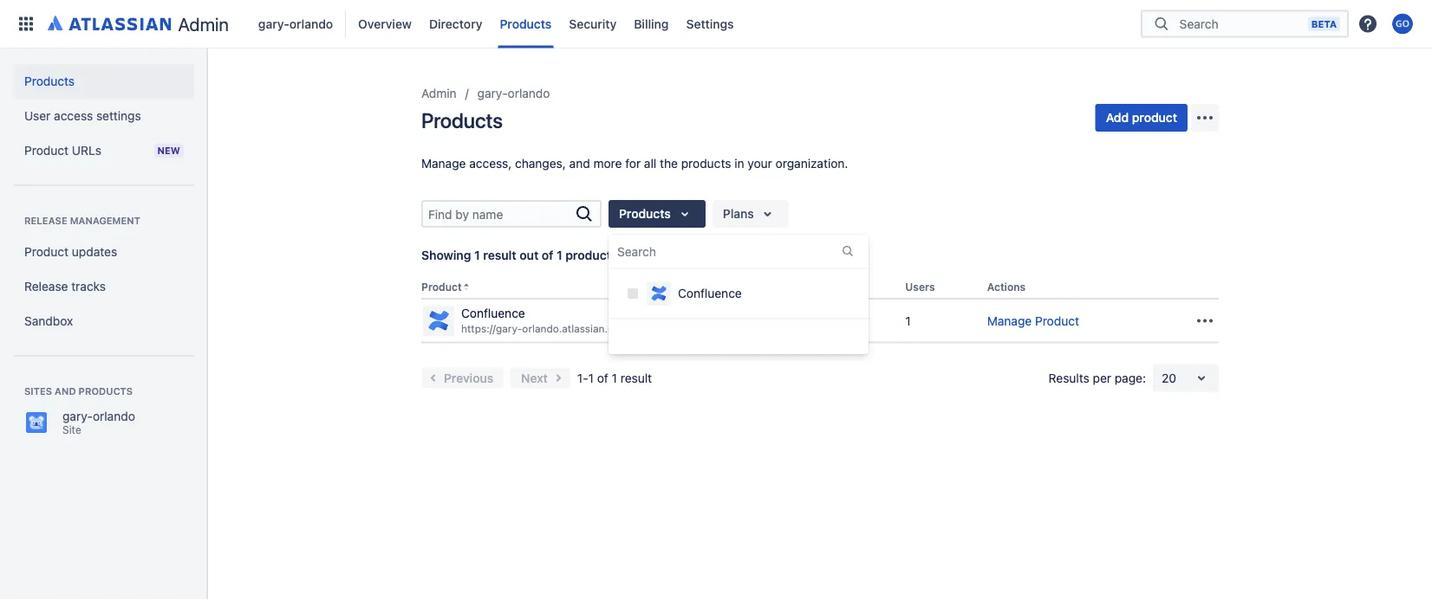 Task type: vqa. For each thing, say whether or not it's contained in the screenshot.
first THE CONFLUENCE from the top of the page
no



Task type: describe. For each thing, give the bounding box(es) containing it.
product for product updates
[[24, 245, 69, 259]]

settings
[[686, 16, 734, 31]]

previous image
[[423, 368, 444, 389]]

0 vertical spatial gary-orlando link
[[253, 10, 338, 38]]

in
[[735, 157, 745, 171]]

1 vertical spatial gary-
[[478, 86, 508, 101]]

0 vertical spatial products
[[681, 157, 731, 171]]

release for release tracks
[[24, 280, 68, 294]]

users
[[906, 281, 935, 294]]

open image
[[1191, 368, 1212, 389]]

per
[[1093, 371, 1112, 385]]

add product
[[1106, 111, 1178, 125]]

release tracks
[[24, 280, 106, 294]]

1 horizontal spatial products link
[[495, 10, 557, 38]]

1 horizontal spatial result
[[621, 371, 652, 385]]

gary- inside global navigation element
[[258, 16, 290, 31]]

1 vertical spatial gary-orlando
[[478, 86, 550, 101]]

search
[[617, 245, 656, 259]]

tracks
[[71, 280, 106, 294]]

1 vertical spatial admin
[[421, 86, 457, 101]]

page:
[[1115, 371, 1146, 385]]

results
[[1049, 371, 1090, 385]]

all
[[644, 157, 657, 171]]

20
[[1162, 371, 1177, 385]]

gary-orlando inside global navigation element
[[258, 16, 333, 31]]

user
[[24, 109, 51, 123]]

security
[[569, 16, 617, 31]]

manage product link
[[987, 314, 1080, 328]]

manage for manage access, changes, and more for all the products in your organization.
[[421, 157, 466, 171]]

sites and products
[[24, 386, 133, 398]]

the
[[660, 157, 678, 171]]

admin banner
[[0, 0, 1432, 49]]

1 vertical spatial products link
[[14, 64, 194, 99]]

1 right showing
[[474, 248, 480, 263]]

0 horizontal spatial and
[[55, 386, 76, 398]]

product inside button
[[1132, 111, 1178, 125]]

directory link
[[424, 10, 488, 38]]

confluence for confluence
[[678, 287, 742, 301]]

confluence for confluence https://gary-orlando.atlassian.net/wiki
[[461, 307, 525, 321]]

1 horizontal spatial of
[[597, 371, 609, 385]]

appswitcher icon image
[[16, 13, 36, 34]]

https://gary-
[[461, 323, 522, 335]]

add product button
[[1096, 104, 1188, 132]]

products inside global navigation element
[[500, 16, 552, 31]]

1 down users
[[906, 314, 911, 328]]

your
[[748, 157, 773, 171]]

1-
[[577, 371, 588, 385]]

product updates
[[24, 245, 117, 259]]

settings
[[96, 109, 141, 123]]

Search text field
[[423, 202, 574, 226]]

add
[[1106, 111, 1129, 125]]

orlando inside gary-orlando site
[[93, 410, 135, 424]]

search image
[[574, 204, 595, 225]]

product for product
[[421, 281, 462, 294]]

0 vertical spatial admin link
[[42, 10, 236, 38]]

gary-orlando site
[[62, 410, 135, 436]]

1 right 1- in the bottom of the page
[[612, 371, 617, 385]]

release management
[[24, 215, 140, 227]]

1 horizontal spatial and
[[569, 157, 590, 171]]

0 horizontal spatial products
[[79, 386, 133, 398]]



Task type: locate. For each thing, give the bounding box(es) containing it.
security link
[[564, 10, 622, 38]]

1 horizontal spatial orlando
[[290, 16, 333, 31]]

product up results
[[1035, 314, 1080, 328]]

product right add
[[1132, 111, 1178, 125]]

product down showing
[[421, 281, 462, 294]]

result
[[483, 248, 517, 263], [621, 371, 652, 385]]

1
[[474, 248, 480, 263], [557, 248, 563, 263], [906, 314, 911, 328], [588, 371, 594, 385], [612, 371, 617, 385]]

products up user
[[24, 74, 75, 88]]

release up 'sandbox'
[[24, 280, 68, 294]]

0 horizontal spatial admin
[[178, 13, 229, 35]]

manage access, changes, and more for all the products in your organization.
[[421, 157, 848, 171]]

user access settings link
[[14, 99, 194, 134]]

actions
[[987, 281, 1026, 294]]

1 horizontal spatial admin link
[[421, 83, 457, 104]]

0 vertical spatial confluence
[[678, 287, 742, 301]]

site
[[62, 424, 81, 436]]

0 horizontal spatial gary-
[[62, 410, 93, 424]]

more
[[594, 157, 622, 171]]

plans
[[723, 207, 754, 221]]

orlando up changes,
[[508, 86, 550, 101]]

0 vertical spatial gary-orlando
[[258, 16, 333, 31]]

2 vertical spatial gary-
[[62, 410, 93, 424]]

release up product updates at the left top
[[24, 215, 67, 227]]

user access settings
[[24, 109, 141, 123]]

1 horizontal spatial product
[[1132, 111, 1178, 125]]

0 vertical spatial release
[[24, 215, 67, 227]]

gary-
[[258, 16, 290, 31], [478, 86, 508, 101], [62, 410, 93, 424]]

urls
[[72, 144, 101, 158]]

products link up 'settings'
[[14, 64, 194, 99]]

product down user
[[24, 144, 69, 158]]

1 vertical spatial result
[[621, 371, 652, 385]]

confluence https://gary-orlando.atlassian.net/wiki
[[461, 307, 645, 335]]

and right sites
[[55, 386, 76, 398]]

of
[[542, 248, 554, 263], [597, 371, 609, 385]]

manage left access,
[[421, 157, 466, 171]]

result left out
[[483, 248, 517, 263]]

2 horizontal spatial orlando
[[508, 86, 550, 101]]

sandbox link
[[14, 304, 194, 339]]

overview link
[[353, 10, 417, 38]]

1 vertical spatial manage
[[987, 314, 1032, 328]]

0 vertical spatial products link
[[495, 10, 557, 38]]

product up "release tracks"
[[24, 245, 69, 259]]

gary-orlando
[[258, 16, 333, 31], [478, 86, 550, 101]]

gary- inside gary-orlando site
[[62, 410, 93, 424]]

product for product urls
[[24, 144, 69, 158]]

product
[[1132, 111, 1178, 125], [566, 248, 611, 263]]

help icon image
[[1358, 13, 1379, 34]]

global navigation element
[[10, 0, 1141, 48]]

for
[[625, 157, 641, 171]]

0 horizontal spatial products link
[[14, 64, 194, 99]]

access,
[[469, 157, 512, 171]]

admin inside global navigation element
[[178, 13, 229, 35]]

products link left security link
[[495, 10, 557, 38]]

changes,
[[515, 157, 566, 171]]

admin down directory 'link'
[[421, 86, 457, 101]]

1 vertical spatial product
[[566, 248, 611, 263]]

orlando inside global navigation element
[[290, 16, 333, 31]]

orlando left overview
[[290, 16, 333, 31]]

result right 1- in the bottom of the page
[[621, 371, 652, 385]]

0 vertical spatial orlando
[[290, 16, 333, 31]]

0 vertical spatial of
[[542, 248, 554, 263]]

admin link
[[42, 10, 236, 38], [421, 83, 457, 104]]

products button
[[609, 200, 706, 228]]

and left more
[[569, 157, 590, 171]]

products
[[500, 16, 552, 31], [24, 74, 75, 88], [421, 108, 503, 133], [619, 207, 671, 221]]

0 vertical spatial gary-
[[258, 16, 290, 31]]

of right out
[[542, 248, 554, 263]]

confluence image
[[649, 284, 669, 304], [649, 284, 669, 304], [425, 307, 453, 335], [425, 307, 453, 335]]

0 vertical spatial result
[[483, 248, 517, 263]]

2 vertical spatial orlando
[[93, 410, 135, 424]]

2 horizontal spatial gary-
[[478, 86, 508, 101]]

plans button
[[713, 200, 789, 228]]

1 vertical spatial of
[[597, 371, 609, 385]]

orlando
[[290, 16, 333, 31], [508, 86, 550, 101], [93, 410, 135, 424]]

management
[[70, 215, 140, 227]]

Search field
[[1175, 8, 1308, 39]]

toggle navigation image
[[191, 69, 229, 104]]

orlando.atlassian.net/wiki
[[522, 323, 645, 335]]

product urls
[[24, 144, 101, 158]]

1 horizontal spatial admin
[[421, 86, 457, 101]]

admin
[[178, 13, 229, 35], [421, 86, 457, 101]]

out
[[520, 248, 539, 263]]

products up access,
[[421, 108, 503, 133]]

0 horizontal spatial manage
[[421, 157, 466, 171]]

products up search at the top of page
[[619, 207, 671, 221]]

0 horizontal spatial of
[[542, 248, 554, 263]]

products link
[[495, 10, 557, 38], [14, 64, 194, 99]]

products inside popup button
[[619, 207, 671, 221]]

1 right out
[[557, 248, 563, 263]]

overview
[[358, 16, 412, 31]]

of right 1- in the bottom of the page
[[597, 371, 609, 385]]

product
[[24, 144, 69, 158], [24, 245, 69, 259], [421, 281, 462, 294], [1035, 314, 1080, 328]]

0 horizontal spatial result
[[483, 248, 517, 263]]

1 horizontal spatial products
[[681, 157, 731, 171]]

0 horizontal spatial gary-orlando
[[258, 16, 333, 31]]

1 vertical spatial admin link
[[421, 83, 457, 104]]

0 horizontal spatial gary-orlando link
[[253, 10, 338, 38]]

and
[[569, 157, 590, 171], [55, 386, 76, 398]]

1 release from the top
[[24, 215, 67, 227]]

0 horizontal spatial orlando
[[93, 410, 135, 424]]

1 horizontal spatial gary-
[[258, 16, 290, 31]]

billing
[[634, 16, 669, 31]]

admin up toggle navigation image at the top
[[178, 13, 229, 35]]

0 horizontal spatial confluence
[[461, 307, 525, 321]]

1 vertical spatial release
[[24, 280, 68, 294]]

1-1 of 1 result
[[577, 371, 652, 385]]

1 vertical spatial and
[[55, 386, 76, 398]]

2 release from the top
[[24, 280, 68, 294]]

atlassian image
[[48, 12, 171, 33], [48, 12, 171, 33]]

product updates link
[[14, 235, 194, 270]]

beta
[[1312, 18, 1337, 29]]

1 horizontal spatial gary-orlando
[[478, 86, 550, 101]]

1 vertical spatial gary-orlando link
[[478, 83, 550, 104]]

1 horizontal spatial gary-orlando link
[[478, 83, 550, 104]]

products up gary-orlando site
[[79, 386, 133, 398]]

release for release management
[[24, 215, 67, 227]]

next image
[[548, 368, 569, 389]]

orlando down sites and products
[[93, 410, 135, 424]]

manage for manage product
[[987, 314, 1032, 328]]

refresh image
[[615, 249, 629, 263]]

confluence down plans
[[678, 287, 742, 301]]

showing
[[421, 248, 471, 263]]

sites
[[24, 386, 52, 398]]

organization.
[[776, 157, 848, 171]]

new
[[157, 145, 180, 157]]

1 vertical spatial confluence
[[461, 307, 525, 321]]

0 vertical spatial admin
[[178, 13, 229, 35]]

1 horizontal spatial confluence
[[678, 287, 742, 301]]

results per page:
[[1049, 371, 1146, 385]]

confluence inside confluence https://gary-orlando.atlassian.net/wiki
[[461, 307, 525, 321]]

products left security
[[500, 16, 552, 31]]

free
[[833, 314, 858, 328]]

0 horizontal spatial product
[[566, 248, 611, 263]]

1 horizontal spatial manage
[[987, 314, 1032, 328]]

gary-orlando link
[[253, 10, 338, 38], [478, 83, 550, 104]]

release
[[24, 215, 67, 227], [24, 280, 68, 294]]

search icon image
[[1152, 15, 1172, 33]]

manage product
[[987, 314, 1080, 328]]

0 vertical spatial manage
[[421, 157, 466, 171]]

confluence up https://gary-
[[461, 307, 525, 321]]

account image
[[1393, 13, 1413, 34]]

updates
[[72, 245, 117, 259]]

manage down actions
[[987, 314, 1032, 328]]

directory
[[429, 16, 483, 31]]

access
[[54, 109, 93, 123]]

release tracks link
[[14, 270, 194, 304]]

0 vertical spatial and
[[569, 157, 590, 171]]

products
[[681, 157, 731, 171], [79, 386, 133, 398]]

confluence
[[678, 287, 742, 301], [461, 307, 525, 321]]

0 horizontal spatial admin link
[[42, 10, 236, 38]]

showing 1 result out of 1 product
[[421, 248, 611, 263]]

1 vertical spatial products
[[79, 386, 133, 398]]

products left in
[[681, 157, 731, 171]]

0 vertical spatial product
[[1132, 111, 1178, 125]]

product left the refresh icon
[[566, 248, 611, 263]]

sandbox
[[24, 314, 73, 329]]

manage
[[421, 157, 466, 171], [987, 314, 1032, 328]]

billing link
[[629, 10, 674, 38]]

1 right next icon
[[588, 371, 594, 385]]

settings link
[[681, 10, 739, 38]]

1 vertical spatial orlando
[[508, 86, 550, 101]]



